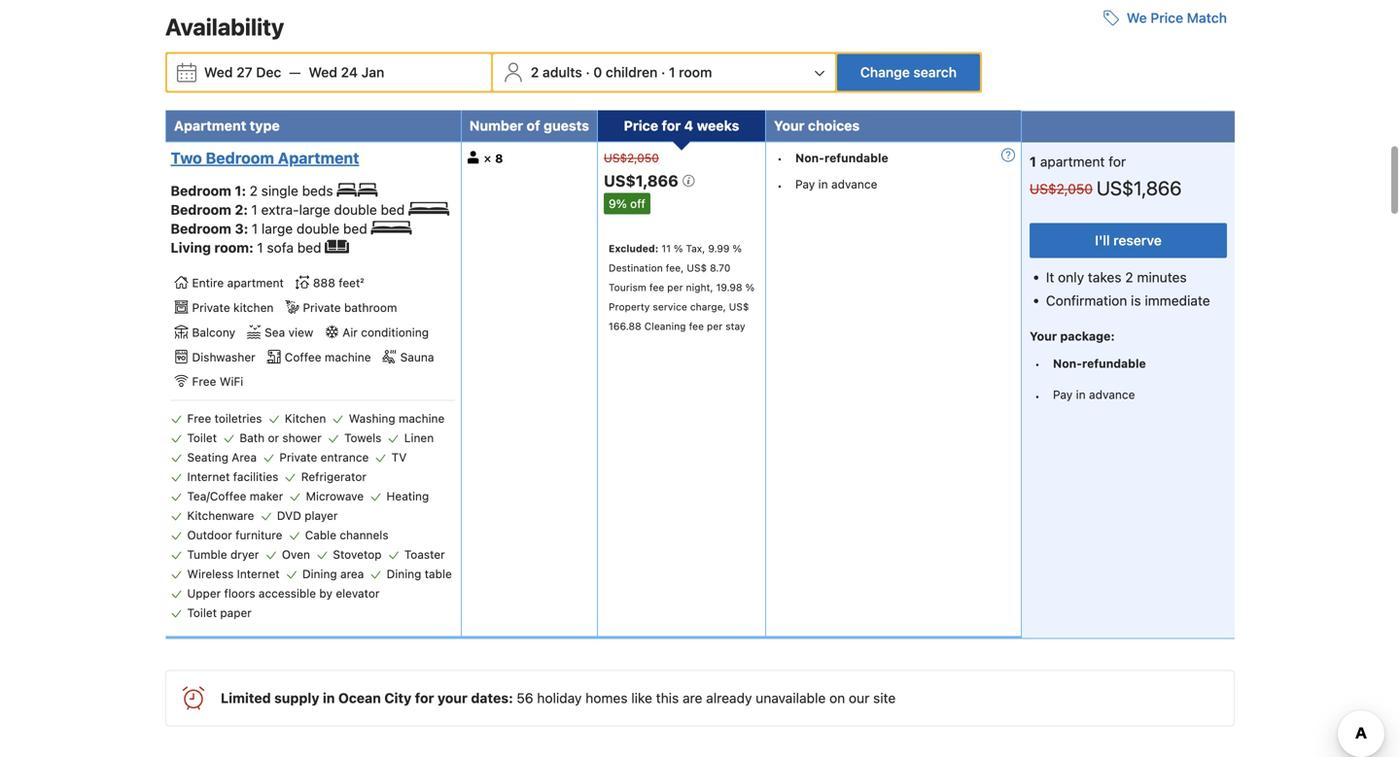 Task type: locate. For each thing, give the bounding box(es) containing it.
advance down package:
[[1090, 388, 1136, 402]]

refundable down choices
[[825, 151, 889, 165]]

1 vertical spatial per
[[707, 321, 723, 332]]

dining
[[302, 568, 337, 581], [387, 568, 422, 581]]

1 vertical spatial us$2,050
[[1030, 181, 1093, 197]]

private down 888
[[303, 301, 341, 315]]

toaster
[[405, 548, 445, 562]]

0 vertical spatial free
[[192, 375, 216, 389]]

2 · from the left
[[662, 64, 666, 80]]

outdoor
[[187, 529, 232, 542]]

free left wifi
[[192, 375, 216, 389]]

fee up service
[[650, 282, 665, 293]]

advance down choices
[[832, 177, 878, 191]]

1 toilet from the top
[[187, 432, 217, 445]]

0 vertical spatial advance
[[832, 177, 878, 191]]

0 vertical spatial double
[[334, 202, 377, 218]]

1 vertical spatial bed
[[343, 221, 367, 237]]

pay in advance down choices
[[796, 177, 878, 191]]

fee down charge,
[[689, 321, 704, 332]]

room
[[679, 64, 712, 80]]

0 vertical spatial us$
[[687, 262, 707, 274]]

internet down dryer
[[237, 568, 280, 581]]

1 right more details on meals and payment options icon
[[1030, 154, 1037, 170]]

0 vertical spatial machine
[[325, 350, 371, 364]]

1 horizontal spatial fee
[[689, 321, 704, 332]]

for right city
[[415, 691, 434, 707]]

1 horizontal spatial wed
[[309, 64, 337, 80]]

0 horizontal spatial us$2,050
[[604, 151, 659, 165]]

apartment up kitchen
[[227, 276, 284, 290]]

8.70
[[710, 262, 731, 274]]

shower
[[282, 432, 322, 445]]

double
[[334, 202, 377, 218], [297, 221, 340, 237]]

pay down your choices
[[796, 177, 816, 191]]

price for 4 weeks
[[624, 118, 740, 134]]

already
[[706, 691, 752, 707]]

refundable down package:
[[1083, 357, 1147, 371]]

this
[[656, 691, 679, 707]]

toilet up seating
[[187, 432, 217, 445]]

2 horizontal spatial bed
[[381, 202, 405, 218]]

2 up is
[[1126, 269, 1134, 285]]

2 toilet from the top
[[187, 607, 217, 620]]

% right 19.98
[[746, 282, 755, 293]]

large down beds
[[299, 202, 330, 218]]

private
[[192, 301, 230, 315], [303, 301, 341, 315], [280, 451, 317, 465]]

· left '0'
[[586, 64, 590, 80]]

888
[[313, 276, 335, 290]]

kitchen
[[234, 301, 274, 315]]

1 horizontal spatial apartment
[[278, 149, 359, 167]]

private for private entrance
[[280, 451, 317, 465]]

destination
[[609, 262, 663, 274]]

0 horizontal spatial pay in advance
[[796, 177, 878, 191]]

1 horizontal spatial ·
[[662, 64, 666, 80]]

1 vertical spatial pay in advance
[[1054, 388, 1136, 402]]

1 vertical spatial for
[[1109, 154, 1127, 170]]

2 horizontal spatial in
[[1077, 388, 1086, 402]]

2 left single
[[250, 183, 258, 199]]

0 vertical spatial 2
[[531, 64, 539, 80]]

your left package:
[[1030, 330, 1058, 344]]

1 up the room:
[[252, 221, 258, 237]]

0 horizontal spatial wed
[[204, 64, 233, 80]]

1 for 1 extra-large double bed
[[251, 202, 258, 218]]

0 horizontal spatial in
[[323, 691, 335, 707]]

us$2,050 inside us$2,050 us$1,866
[[1030, 181, 1093, 197]]

1 vertical spatial toilet
[[187, 607, 217, 620]]

in down your choices
[[819, 177, 828, 191]]

limited supply in ocean city for your dates: 56 holiday homes like this are already unavailable on our site
[[221, 691, 896, 707]]

machine for coffee machine
[[325, 350, 371, 364]]

outdoor furniture
[[187, 529, 283, 542]]

toilet down the upper in the bottom left of the page
[[187, 607, 217, 620]]

apartment up two in the left of the page
[[174, 118, 246, 134]]

2 left adults
[[531, 64, 539, 80]]

us$ up stay
[[729, 301, 750, 313]]

2 horizontal spatial 2
[[1126, 269, 1134, 285]]

free toiletries
[[187, 412, 262, 426]]

0 vertical spatial apartment
[[1041, 154, 1106, 170]]

1 left sofa
[[257, 240, 263, 256]]

1 horizontal spatial pay in advance
[[1054, 388, 1136, 402]]

toiletries
[[215, 412, 262, 426]]

dining area
[[302, 568, 364, 581]]

1 horizontal spatial pay
[[1054, 388, 1073, 402]]

dining up "by"
[[302, 568, 337, 581]]

1 vertical spatial fee
[[689, 321, 704, 332]]

machine for washing machine
[[399, 412, 445, 426]]

0 vertical spatial pay
[[796, 177, 816, 191]]

0 horizontal spatial refundable
[[825, 151, 889, 165]]

1 extra-large double bed
[[251, 202, 409, 218]]

0 horizontal spatial bed
[[297, 240, 322, 256]]

large down extra-
[[262, 221, 293, 237]]

your
[[774, 118, 805, 134], [1030, 330, 1058, 344]]

per down fee,
[[668, 282, 683, 293]]

per down charge,
[[707, 321, 723, 332]]

1 horizontal spatial in
[[819, 177, 828, 191]]

0 horizontal spatial apartment
[[227, 276, 284, 290]]

machine up "linen"
[[399, 412, 445, 426]]

private up balcony
[[192, 301, 230, 315]]

us$2,050 for us$2,050 us$1,866
[[1030, 181, 1093, 197]]

it
[[1047, 269, 1055, 285]]

in left ocean
[[323, 691, 335, 707]]

1 vertical spatial refundable
[[1083, 357, 1147, 371]]

towels
[[345, 432, 382, 445]]

apartment
[[1041, 154, 1106, 170], [227, 276, 284, 290]]

9%
[[609, 197, 627, 211]]

only
[[1059, 269, 1085, 285]]

per
[[668, 282, 683, 293], [707, 321, 723, 332]]

paper
[[220, 607, 252, 620]]

1 horizontal spatial your
[[1030, 330, 1058, 344]]

0 vertical spatial us$2,050
[[604, 151, 659, 165]]

in down package:
[[1077, 388, 1086, 402]]

for
[[662, 118, 681, 134], [1109, 154, 1127, 170], [415, 691, 434, 707]]

price right we
[[1151, 10, 1184, 26]]

us$1,866 up the i'll reserve
[[1097, 176, 1182, 199]]

apartment for 1
[[1041, 154, 1106, 170]]

night,
[[686, 282, 714, 293]]

apartment up us$2,050 us$1,866
[[1041, 154, 1106, 170]]

bath or shower
[[240, 432, 322, 445]]

toilet paper
[[187, 607, 252, 620]]

1 vertical spatial internet
[[237, 568, 280, 581]]

are
[[683, 691, 703, 707]]

dining down toaster
[[387, 568, 422, 581]]

2 dining from the left
[[387, 568, 422, 581]]

air
[[343, 326, 358, 339]]

2 horizontal spatial for
[[1109, 154, 1127, 170]]

bed
[[381, 202, 405, 218], [343, 221, 367, 237], [297, 240, 322, 256]]

toilet for toilet
[[187, 432, 217, 445]]

two
[[171, 149, 202, 167]]

machine
[[325, 350, 371, 364], [399, 412, 445, 426]]

2 inside dropdown button
[[531, 64, 539, 80]]

washing
[[349, 412, 396, 426]]

1 horizontal spatial non-
[[1054, 357, 1083, 371]]

apartment up beds
[[278, 149, 359, 167]]

1 vertical spatial non-refundable
[[1054, 357, 1147, 371]]

1 vertical spatial machine
[[399, 412, 445, 426]]

1 vertical spatial apartment
[[278, 149, 359, 167]]

free wifi
[[192, 375, 243, 389]]

us$2,050
[[604, 151, 659, 165], [1030, 181, 1093, 197]]

kitchenware
[[187, 509, 254, 523]]

1 vertical spatial your
[[1030, 330, 1058, 344]]

1 horizontal spatial price
[[1151, 10, 1184, 26]]

bedroom 3:
[[171, 221, 252, 237]]

0 vertical spatial internet
[[187, 470, 230, 484]]

0 horizontal spatial 2
[[250, 183, 258, 199]]

pay down your package:
[[1054, 388, 1073, 402]]

0 horizontal spatial machine
[[325, 350, 371, 364]]

2 inside it only takes 2 minutes confirmation is immediate
[[1126, 269, 1134, 285]]

1
[[669, 64, 676, 80], [1030, 154, 1037, 170], [251, 202, 258, 218], [252, 221, 258, 237], [257, 240, 263, 256]]

upper
[[187, 587, 221, 601]]

0 horizontal spatial ·
[[586, 64, 590, 80]]

×
[[484, 151, 492, 165]]

wed left 24
[[309, 64, 337, 80]]

1 large double bed
[[252, 221, 371, 237]]

for left 4
[[662, 118, 681, 134]]

us$2,050 down 1 apartment for at the right
[[1030, 181, 1093, 197]]

1 wed from the left
[[204, 64, 233, 80]]

private kitchen
[[192, 301, 274, 315]]

double down 1 extra-large double bed
[[297, 221, 340, 237]]

for up us$2,050 us$1,866
[[1109, 154, 1127, 170]]

% right 9.99
[[733, 243, 742, 254]]

wed 27 dec button
[[197, 55, 289, 90]]

internet facilities
[[187, 470, 279, 484]]

0 horizontal spatial non-refundable
[[796, 151, 889, 165]]

2 vertical spatial bed
[[297, 240, 322, 256]]

1 vertical spatial us$
[[729, 301, 750, 313]]

change
[[861, 64, 910, 80]]

non- down your package:
[[1054, 357, 1083, 371]]

unavailable
[[756, 691, 826, 707]]

0 horizontal spatial for
[[415, 691, 434, 707]]

apartment
[[174, 118, 246, 134], [278, 149, 359, 167]]

0 vertical spatial for
[[662, 118, 681, 134]]

1 horizontal spatial advance
[[1090, 388, 1136, 402]]

wed
[[204, 64, 233, 80], [309, 64, 337, 80]]

us$1,866
[[604, 172, 683, 190], [1097, 176, 1182, 199]]

it only takes 2 minutes confirmation is immediate
[[1047, 269, 1211, 309]]

non-refundable down choices
[[796, 151, 889, 165]]

free left toiletries
[[187, 412, 211, 426]]

extra-
[[261, 202, 299, 218]]

0 vertical spatial large
[[299, 202, 330, 218]]

price left 4
[[624, 118, 659, 134]]

pay in advance down package:
[[1054, 388, 1136, 402]]

0 horizontal spatial large
[[262, 221, 293, 237]]

1 vertical spatial 2
[[250, 183, 258, 199]]

1 vertical spatial free
[[187, 412, 211, 426]]

occupancy image
[[468, 151, 480, 164]]

%
[[674, 243, 683, 254], [733, 243, 742, 254], [746, 282, 755, 293]]

% right "11"
[[674, 243, 683, 254]]

· right the children
[[662, 64, 666, 80]]

private down shower
[[280, 451, 317, 465]]

change search button
[[837, 54, 981, 91]]

us$1,866 up 'off'
[[604, 172, 683, 190]]

2 adults · 0 children · 1 room
[[531, 64, 712, 80]]

1 left extra-
[[251, 202, 258, 218]]

0 vertical spatial toilet
[[187, 432, 217, 445]]

1 horizontal spatial apartment
[[1041, 154, 1106, 170]]

1 vertical spatial apartment
[[227, 276, 284, 290]]

private for private bathroom
[[303, 301, 341, 315]]

1 vertical spatial advance
[[1090, 388, 1136, 402]]

1 left room
[[669, 64, 676, 80]]

0 horizontal spatial per
[[668, 282, 683, 293]]

2 vertical spatial for
[[415, 691, 434, 707]]

us$ down tax,
[[687, 262, 707, 274]]

tumble
[[187, 548, 227, 562]]

us$2,050 up 9% off at the top of the page
[[604, 151, 659, 165]]

0 vertical spatial apartment
[[174, 118, 246, 134]]

wed 27 dec — wed 24 jan
[[204, 64, 385, 80]]

0 horizontal spatial internet
[[187, 470, 230, 484]]

0 horizontal spatial your
[[774, 118, 805, 134]]

24
[[341, 64, 358, 80]]

machine down air
[[325, 350, 371, 364]]

us$2,050 for us$2,050
[[604, 151, 659, 165]]

1 vertical spatial in
[[1077, 388, 1086, 402]]

your left choices
[[774, 118, 805, 134]]

1 horizontal spatial dining
[[387, 568, 422, 581]]

1 horizontal spatial machine
[[399, 412, 445, 426]]

1 vertical spatial price
[[624, 118, 659, 134]]

bedroom
[[206, 149, 274, 167]]

0 vertical spatial your
[[774, 118, 805, 134]]

living
[[171, 240, 211, 256]]

0 horizontal spatial price
[[624, 118, 659, 134]]

0 horizontal spatial apartment
[[174, 118, 246, 134]]

·
[[586, 64, 590, 80], [662, 64, 666, 80]]

0 vertical spatial in
[[819, 177, 828, 191]]

single
[[261, 183, 299, 199]]

living room:
[[171, 240, 257, 256]]

1 dining from the left
[[302, 568, 337, 581]]

view
[[289, 326, 313, 339]]

0 horizontal spatial us$1,866
[[604, 172, 683, 190]]

wed left 27
[[204, 64, 233, 80]]

0 horizontal spatial non-
[[796, 151, 825, 165]]

non- down your choices
[[796, 151, 825, 165]]

double up couch icon
[[334, 202, 377, 218]]

0 horizontal spatial dining
[[302, 568, 337, 581]]

non-refundable down package:
[[1054, 357, 1147, 371]]

1 vertical spatial large
[[262, 221, 293, 237]]

internet down seating
[[187, 470, 230, 484]]

2 vertical spatial in
[[323, 691, 335, 707]]

2 single beds
[[250, 183, 337, 199]]

0 horizontal spatial fee
[[650, 282, 665, 293]]

× 8
[[484, 151, 503, 165]]

0 vertical spatial per
[[668, 282, 683, 293]]

service
[[653, 301, 688, 313]]

1 · from the left
[[586, 64, 590, 80]]

0 vertical spatial bed
[[381, 202, 405, 218]]

dvd player
[[277, 509, 338, 523]]

choices
[[808, 118, 860, 134]]

2 vertical spatial 2
[[1126, 269, 1134, 285]]

cable
[[305, 529, 337, 542]]

1 vertical spatial non-
[[1054, 357, 1083, 371]]

bedroom 2:
[[171, 202, 251, 218]]



Task type: describe. For each thing, give the bounding box(es) containing it.
1 horizontal spatial %
[[733, 243, 742, 254]]

immediate
[[1145, 293, 1211, 309]]

air conditioning
[[343, 326, 429, 339]]

elevator
[[336, 587, 380, 601]]

1 for 1 apartment for
[[1030, 154, 1037, 170]]

2 wed from the left
[[309, 64, 337, 80]]

kitchen
[[285, 412, 326, 426]]

0 horizontal spatial %
[[674, 243, 683, 254]]

dec
[[256, 64, 281, 80]]

0 vertical spatial non-refundable
[[796, 151, 889, 165]]

room:
[[214, 240, 254, 256]]

price inside dropdown button
[[1151, 10, 1184, 26]]

entrance
[[321, 451, 369, 465]]

availability
[[165, 13, 284, 40]]

like
[[632, 691, 653, 707]]

0 vertical spatial pay in advance
[[796, 177, 878, 191]]

0 horizontal spatial pay
[[796, 177, 816, 191]]

—
[[289, 64, 301, 80]]

9.99
[[709, 243, 730, 254]]

1 horizontal spatial us$1,866
[[1097, 176, 1182, 199]]

0 vertical spatial non-
[[796, 151, 825, 165]]

1 for 1 sofa bed
[[257, 240, 263, 256]]

bathroom
[[344, 301, 397, 315]]

wifi
[[220, 375, 243, 389]]

couch image
[[325, 240, 349, 254]]

private for private kitchen
[[192, 301, 230, 315]]

minutes
[[1138, 269, 1187, 285]]

table
[[425, 568, 452, 581]]

1 horizontal spatial non-refundable
[[1054, 357, 1147, 371]]

1 vertical spatial pay
[[1054, 388, 1073, 402]]

0 vertical spatial refundable
[[825, 151, 889, 165]]

linen
[[404, 432, 434, 445]]

feet²
[[339, 276, 364, 290]]

guests
[[544, 118, 590, 134]]

adults
[[543, 64, 582, 80]]

city
[[385, 691, 412, 707]]

seating area
[[187, 451, 257, 465]]

your for your choices
[[774, 118, 805, 134]]

more details on meals and payment options image
[[1002, 148, 1016, 162]]

children
[[606, 64, 658, 80]]

two bedroom apartment link
[[171, 148, 450, 168]]

4
[[685, 118, 694, 134]]

1 horizontal spatial large
[[299, 202, 330, 218]]

wireless
[[187, 568, 234, 581]]

tv
[[392, 451, 407, 465]]

we price match
[[1127, 10, 1228, 26]]

jan
[[362, 64, 385, 80]]

washing machine
[[349, 412, 445, 426]]

0 vertical spatial fee
[[650, 282, 665, 293]]

11 % tax, 9.99 % destination fee, us$ 8.70 tourism fee per night, 19.98 % property service charge, us$ 166.88 cleaning fee per stay
[[609, 243, 755, 332]]

2 for 2 adults · 0 children · 1 room
[[531, 64, 539, 80]]

apartment inside 'link'
[[278, 149, 359, 167]]

is
[[1132, 293, 1142, 309]]

dining for dining table
[[387, 568, 422, 581]]

bath
[[240, 432, 265, 445]]

number of guests
[[470, 118, 590, 134]]

apartment for entire
[[227, 276, 284, 290]]

your
[[438, 691, 468, 707]]

1 vertical spatial double
[[297, 221, 340, 237]]

tourism
[[609, 282, 647, 293]]

2 horizontal spatial %
[[746, 282, 755, 293]]

bedroom 1:
[[171, 183, 250, 199]]

channels
[[340, 529, 389, 542]]

1 horizontal spatial per
[[707, 321, 723, 332]]

two bedroom apartment
[[171, 149, 359, 167]]

tumble dryer
[[187, 548, 259, 562]]

type
[[250, 118, 280, 134]]

dvd
[[277, 509, 301, 523]]

free for free toiletries
[[187, 412, 211, 426]]

takes
[[1088, 269, 1122, 285]]

0 horizontal spatial advance
[[832, 177, 878, 191]]

search
[[914, 64, 957, 80]]

number
[[470, 118, 524, 134]]

conditioning
[[361, 326, 429, 339]]

facilities
[[233, 470, 279, 484]]

microwave
[[306, 490, 364, 504]]

1 apartment for
[[1030, 154, 1127, 170]]

free for free wifi
[[192, 375, 216, 389]]

1 horizontal spatial bed
[[343, 221, 367, 237]]

cleaning
[[645, 321, 686, 332]]

of
[[527, 118, 541, 134]]

1 for 1 large double bed
[[252, 221, 258, 237]]

weeks
[[697, 118, 740, 134]]

1 horizontal spatial internet
[[237, 568, 280, 581]]

your choices
[[774, 118, 860, 134]]

package:
[[1061, 330, 1116, 344]]

1 sofa bed
[[257, 240, 325, 256]]

ocean
[[338, 691, 381, 707]]

sofa
[[267, 240, 294, 256]]

coffee machine
[[285, 350, 371, 364]]

area
[[340, 568, 364, 581]]

2 for 2 single beds
[[250, 183, 258, 199]]

0 horizontal spatial us$
[[687, 262, 707, 274]]

1 horizontal spatial refundable
[[1083, 357, 1147, 371]]

entire
[[192, 276, 224, 290]]

your package:
[[1030, 330, 1116, 344]]

1 horizontal spatial us$
[[729, 301, 750, 313]]

upper floors accessible by elevator
[[187, 587, 380, 601]]

private entrance
[[280, 451, 369, 465]]

furniture
[[236, 529, 283, 542]]

holiday
[[537, 691, 582, 707]]

your for your package:
[[1030, 330, 1058, 344]]

by
[[319, 587, 333, 601]]

dining for dining area
[[302, 568, 337, 581]]

private bathroom
[[303, 301, 397, 315]]

27
[[237, 64, 253, 80]]

apartment type
[[174, 118, 280, 134]]

limited
[[221, 691, 271, 707]]

dryer
[[231, 548, 259, 562]]

sea view
[[265, 326, 313, 339]]

11
[[662, 243, 671, 254]]

9% off. you're getting a reduced rate because booking.com is paying part of the price.. element
[[604, 193, 651, 214]]

1 inside dropdown button
[[669, 64, 676, 80]]

sauna
[[400, 350, 434, 364]]

9% off
[[609, 197, 646, 211]]

dining table
[[387, 568, 452, 581]]

toilet for toilet paper
[[187, 607, 217, 620]]



Task type: vqa. For each thing, say whether or not it's contained in the screenshot.
29–31 inside Boston Mar 29–31 7 deals
no



